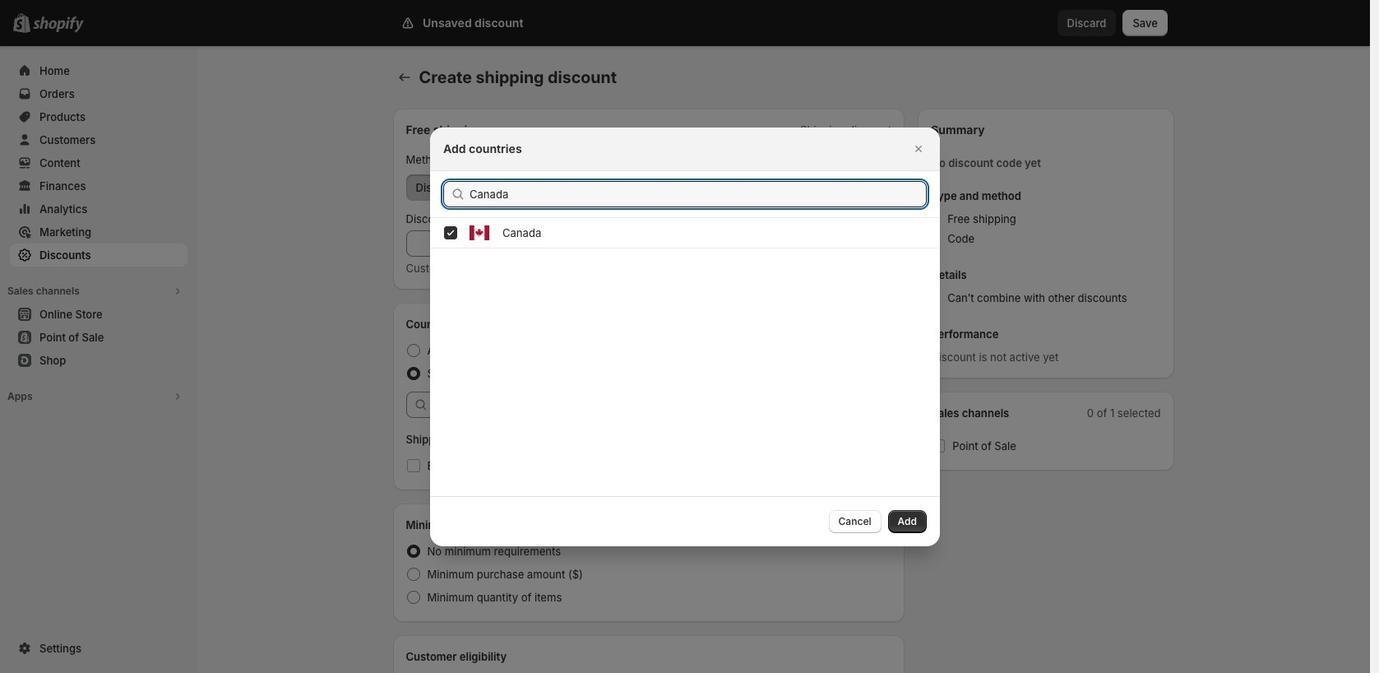 Task type: locate. For each thing, give the bounding box(es) containing it.
dialog
[[0, 127, 1371, 546]]



Task type: describe. For each thing, give the bounding box(es) containing it.
shopify image
[[33, 16, 84, 33]]

Search countries text field
[[470, 181, 927, 207]]



Task type: vqa. For each thing, say whether or not it's contained in the screenshot.
Search Countries TEXT FIELD at the top of page
yes



